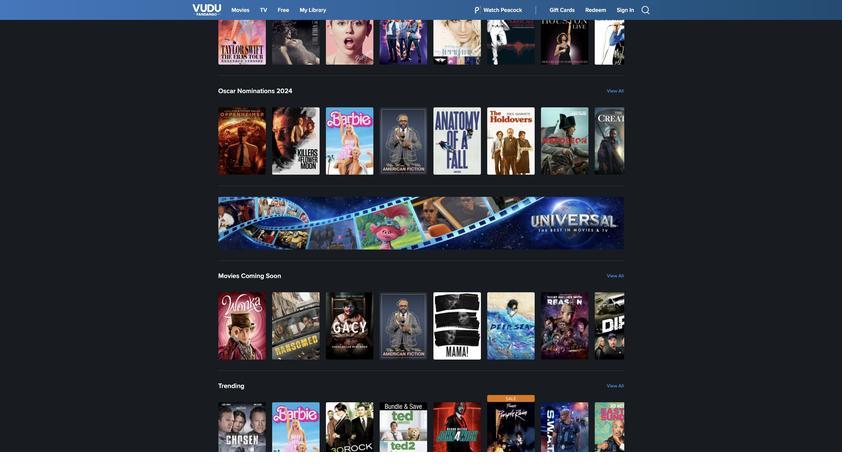 Task type: vqa. For each thing, say whether or not it's contained in the screenshot.
top info
no



Task type: describe. For each thing, give the bounding box(es) containing it.
movies coming soon
[[218, 272, 281, 280]]

3 view all from the top
[[607, 384, 624, 389]]

ransomed image
[[272, 293, 320, 360]]

sign in
[[617, 7, 634, 14]]

gift
[[550, 7, 559, 14]]

trending link
[[218, 382, 245, 391]]

peacock
[[501, 7, 522, 14]]

taylor swift | the eras tour (extended version) image
[[218, 0, 266, 65]]

sign in button
[[615, 0, 636, 21]]

gift cards link
[[548, 0, 577, 21]]

ted / ted 2 (unrated) double feature (bundle) image
[[380, 403, 427, 453]]

movies link
[[230, 0, 252, 21]]

coming
[[241, 272, 264, 280]]

view for soon
[[607, 273, 617, 279]]

watch
[[484, 7, 499, 14]]

movies for movies coming soon
[[218, 272, 239, 280]]

what rhymes with reason image
[[541, 293, 588, 360]]

view all for 2024
[[607, 88, 624, 94]]

oscar nominations 2024
[[218, 87, 292, 95]]

all for 2024
[[619, 88, 624, 94]]

the creator image
[[595, 107, 642, 175]]

justin timberlake: futuresex/loveshow - live from madison square garden image
[[487, 0, 535, 65]]

mama! image
[[433, 293, 481, 360]]

sale image
[[487, 396, 535, 403]]

tv
[[260, 7, 267, 14]]

search image
[[642, 6, 650, 14]]

oppenheimer image
[[218, 107, 266, 175]]

my library
[[300, 7, 326, 14]]

beyonce: i am - world tour image
[[272, 0, 320, 65]]

tv link
[[258, 0, 269, 21]]

redeem
[[586, 7, 606, 14]]

american fiction image for soon
[[380, 293, 427, 360]]

universal | the best in movies and tv image
[[218, 197, 624, 250]]

view all for soon
[[607, 273, 624, 279]]

gift cards
[[550, 7, 575, 14]]

trending
[[218, 383, 244, 391]]

napoleon image
[[541, 107, 588, 175]]

miley cyrus: bangerz tour image
[[326, 0, 373, 65]]

oscar
[[218, 87, 236, 95]]



Task type: locate. For each thing, give the bounding box(es) containing it.
view for 2024
[[607, 88, 617, 94]]

all
[[619, 88, 624, 94], [619, 273, 624, 279], [619, 384, 624, 389]]

movies left tv
[[232, 7, 250, 14]]

2 view all link from the top
[[607, 273, 624, 279]]

1 vertical spatial movies
[[218, 272, 239, 280]]

in
[[630, 7, 634, 14]]

whitney houston live: her greatest performances image
[[541, 0, 588, 65]]

2 american fiction image from the top
[[380, 293, 427, 360]]

american fiction image
[[380, 107, 427, 175], [380, 293, 427, 360]]

got to next slide image for movies coming soon
[[612, 293, 624, 360]]

3 all from the top
[[619, 384, 624, 389]]

1 view all from the top
[[607, 88, 624, 94]]

2 view all from the top
[[607, 273, 624, 279]]

s.w.a.t.: season 1 image
[[541, 403, 588, 453]]

movies for movies
[[232, 7, 250, 14]]

2 all from the top
[[619, 273, 624, 279]]

2024
[[277, 87, 292, 95]]

american fiction image for 2024
[[380, 107, 427, 175]]

3 got to next slide image from the top
[[612, 293, 624, 360]]

2 vertical spatial view all
[[607, 384, 624, 389]]

chosen image
[[218, 403, 266, 453]]

movies coming soon link
[[218, 272, 282, 281]]

my
[[300, 7, 307, 14]]

free
[[278, 7, 289, 14]]

easter sunday image
[[595, 403, 642, 453]]

movies left coming
[[218, 272, 239, 280]]

1 horizontal spatial barbie image
[[326, 107, 373, 175]]

2 view from the top
[[607, 273, 617, 279]]

3 view all link from the top
[[607, 383, 624, 390]]

john wick: chapter 4 image
[[433, 403, 481, 453]]

30 rock: season 1 image
[[326, 403, 373, 453]]

0 vertical spatial american fiction image
[[380, 107, 427, 175]]

2 vertical spatial all
[[619, 384, 624, 389]]

2 vertical spatial view
[[607, 384, 617, 389]]

killers of the flower moon image
[[272, 107, 320, 175]]

view all link for soon
[[607, 273, 624, 279]]

1 view from the top
[[607, 88, 617, 94]]

nominations
[[237, 87, 275, 95]]

1 all from the top
[[619, 88, 624, 94]]

library
[[309, 7, 326, 14]]

all for soon
[[619, 273, 624, 279]]

0 vertical spatial barbie image
[[326, 107, 373, 175]]

barbie image
[[326, 107, 373, 175], [272, 403, 320, 453]]

4 got to next slide image from the top
[[612, 403, 624, 453]]

0 vertical spatial all
[[619, 88, 624, 94]]

dirt image
[[595, 293, 642, 360]]

jonas brothers: the concert experience (2d extended) image
[[380, 0, 427, 65]]

0 vertical spatial view all link
[[607, 88, 624, 94]]

oscar nominations 2024 link
[[218, 87, 293, 96]]

3 view from the top
[[607, 384, 617, 389]]

britney spears live: the femme fatale tour image
[[433, 0, 481, 65]]

purple rain image
[[487, 403, 535, 453]]

redeem button
[[584, 0, 608, 21]]

the holdovers image
[[487, 107, 535, 175]]

anatomy of a fall image
[[433, 107, 481, 175]]

my library link
[[298, 0, 328, 21]]

view
[[607, 88, 617, 94], [607, 273, 617, 279], [607, 384, 617, 389]]

1 vertical spatial view
[[607, 273, 617, 279]]

1 got to next slide image from the top
[[612, 0, 624, 65]]

go to vudu homepage image
[[192, 2, 221, 18]]

view all link for 2024
[[607, 88, 624, 94]]

2 got to next slide image from the top
[[612, 108, 624, 175]]

1 view all link from the top
[[607, 88, 624, 94]]

watch peacock link
[[473, 0, 524, 21]]

0 vertical spatial view all
[[607, 88, 624, 94]]

2 vertical spatial view all link
[[607, 383, 624, 390]]

0 vertical spatial movies
[[232, 7, 250, 14]]

1 vertical spatial all
[[619, 273, 624, 279]]

1 vertical spatial view all link
[[607, 273, 624, 279]]

gacy: serial killer next door image
[[326, 293, 373, 360]]

got to next slide image for oscar nominations 2024
[[612, 108, 624, 175]]

movies
[[232, 7, 250, 14], [218, 272, 239, 280]]

1 american fiction image from the top
[[380, 107, 427, 175]]

got to next slide image for trending
[[612, 403, 624, 453]]

1 vertical spatial barbie image
[[272, 403, 320, 453]]

1 vertical spatial view all
[[607, 273, 624, 279]]

wonka image
[[218, 293, 266, 360]]

view all
[[607, 88, 624, 94], [607, 273, 624, 279], [607, 384, 624, 389]]

got to next slide image
[[612, 0, 624, 65], [612, 108, 624, 175], [612, 293, 624, 360], [612, 403, 624, 453]]

elvis on tour image
[[595, 0, 642, 65]]

view all link
[[607, 88, 624, 94], [607, 273, 624, 279], [607, 383, 624, 390]]

soon
[[266, 272, 281, 280]]

cards
[[560, 7, 575, 14]]

watch peacock
[[484, 7, 522, 14]]

free link
[[276, 0, 291, 21]]

0 vertical spatial view
[[607, 88, 617, 94]]

0 horizontal spatial barbie image
[[272, 403, 320, 453]]

1 vertical spatial american fiction image
[[380, 293, 427, 360]]

sign
[[617, 7, 628, 14]]

deep sea image
[[487, 293, 535, 360]]



